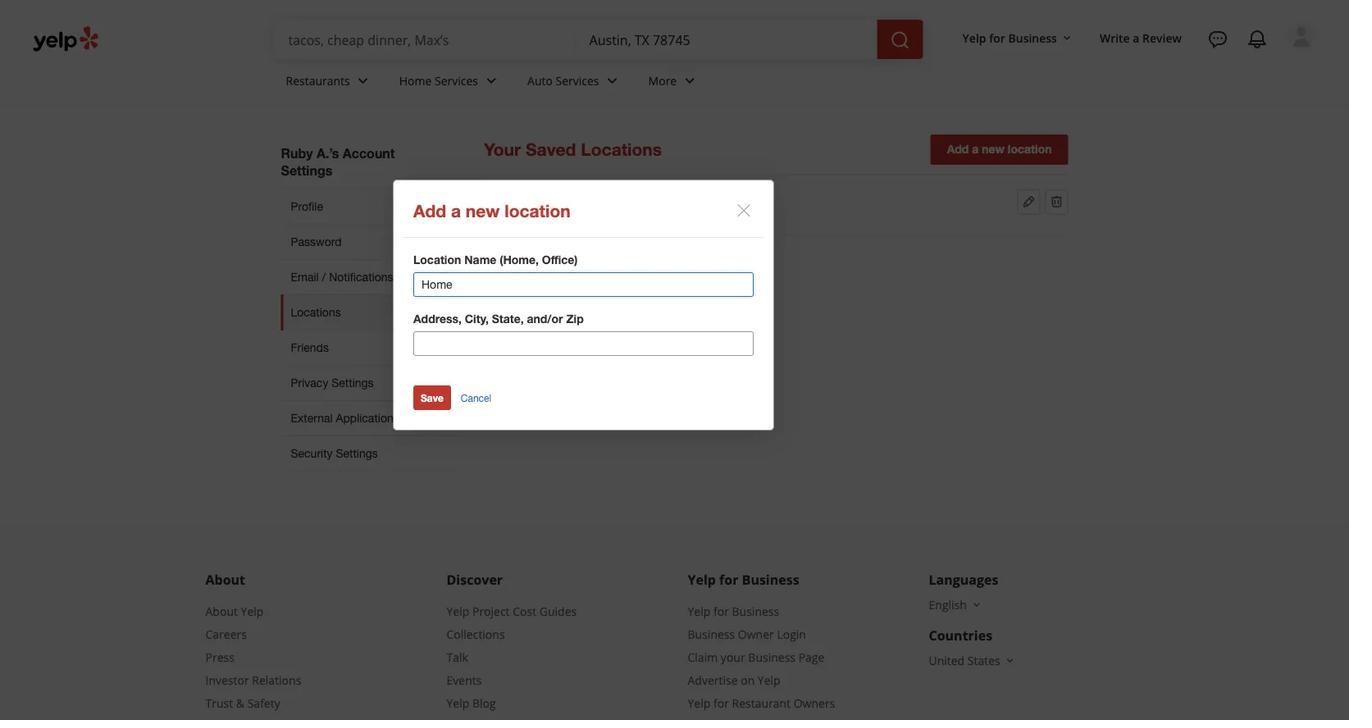 Task type: describe. For each thing, give the bounding box(es) containing it.
password
[[291, 235, 342, 249]]

home for home
[[484, 190, 517, 203]]

yelp for business business owner login claim your business page advertise on yelp yelp for restaurant owners
[[688, 603, 835, 711]]

search image
[[891, 30, 910, 50]]

for down "advertise"
[[714, 695, 729, 711]]

friends link
[[281, 330, 459, 365]]

your
[[484, 139, 521, 160]]

add inside × dialog
[[414, 201, 446, 221]]

email / notifications link
[[281, 259, 459, 295]]

24 chevron down v2 image for more
[[680, 71, 700, 91]]

business down owner on the right bottom of the page
[[748, 649, 796, 665]]

blog
[[473, 695, 496, 711]]

countries
[[929, 627, 993, 644]]

&
[[236, 695, 245, 711]]

about yelp link
[[206, 603, 264, 619]]

investor
[[206, 672, 249, 688]]

account
[[343, 145, 395, 161]]

write
[[1100, 30, 1130, 46]]

notifications
[[329, 270, 393, 284]]

yelp inside button
[[963, 30, 987, 46]]

about for about
[[206, 571, 245, 589]]

restaurants link
[[273, 59, 386, 107]]

investor relations link
[[206, 672, 301, 688]]

restaurants
[[286, 73, 350, 88]]

home for home services
[[399, 73, 432, 88]]

yelp up collections
[[447, 603, 470, 619]]

0 vertical spatial location
[[1008, 142, 1052, 156]]

24 chevron down v2 image
[[482, 71, 501, 91]]

collections
[[447, 626, 505, 642]]

24 chevron down v2 image for auto services
[[603, 71, 622, 91]]

press
[[206, 649, 235, 665]]

name
[[465, 253, 497, 267]]

for inside yelp for business button
[[990, 30, 1006, 46]]

careers
[[206, 626, 247, 642]]

a.'s
[[317, 145, 339, 161]]

yelp right on
[[758, 672, 781, 688]]

add a new location inside × dialog
[[414, 201, 571, 221]]

a inside × dialog
[[451, 201, 461, 221]]

address,
[[414, 312, 462, 326]]

home services link
[[386, 59, 514, 107]]

privacy settings
[[291, 376, 374, 390]]

restaurant
[[732, 695, 791, 711]]

yelp up yelp for business 'link'
[[688, 571, 716, 589]]

privacy
[[291, 376, 328, 390]]

city,
[[465, 312, 489, 326]]

security settings link
[[281, 436, 459, 472]]

16 chevron down v2 image
[[1061, 32, 1074, 45]]

press link
[[206, 649, 235, 665]]

owners
[[794, 695, 835, 711]]

profile
[[291, 200, 323, 213]]

advertise on yelp link
[[688, 672, 781, 688]]

ca
[[569, 190, 585, 203]]

eureka,
[[528, 190, 566, 203]]

yelp for business link
[[688, 603, 780, 619]]

yelp inside 'about yelp careers press investor relations trust & safety'
[[241, 603, 264, 619]]

yelp for business inside button
[[963, 30, 1057, 46]]

on
[[741, 672, 755, 688]]

address, city, state, and/or zip
[[414, 312, 584, 326]]

services for home services
[[435, 73, 478, 88]]

yelp for restaurant owners link
[[688, 695, 835, 711]]

yelp for business button
[[956, 23, 1080, 53]]

business inside yelp for business button
[[1009, 30, 1057, 46]]

claim your business page link
[[688, 649, 825, 665]]

login
[[777, 626, 806, 642]]

business up yelp for business 'link'
[[742, 571, 800, 589]]

events
[[447, 672, 482, 688]]

security settings
[[291, 447, 378, 460]]

save
[[421, 392, 444, 404]]

location name (home, office)
[[414, 253, 578, 267]]

events link
[[447, 672, 482, 688]]

add a new location link
[[931, 135, 1069, 165]]

safety
[[247, 695, 280, 711]]

advertise
[[688, 672, 738, 688]]

(home,
[[500, 253, 539, 267]]

ruby
[[281, 145, 313, 161]]

business up the claim
[[688, 626, 735, 642]]

cost
[[513, 603, 537, 619]]

settings for security
[[336, 447, 378, 460]]

services for auto services
[[556, 73, 599, 88]]

external applications
[[291, 411, 399, 425]]

more link
[[635, 59, 713, 107]]

cancel link
[[461, 391, 492, 405]]

profile link
[[281, 189, 459, 224]]



Task type: vqa. For each thing, say whether or not it's contained in the screenshot.
Content your friends share with you at the top of page
no



Task type: locate. For each thing, give the bounding box(es) containing it.
trust
[[206, 695, 233, 711]]

24 chevron down v2 image inside auto services link
[[603, 71, 622, 91]]

1 vertical spatial add
[[414, 201, 446, 221]]

business owner login link
[[688, 626, 806, 642]]

1 horizontal spatial add a new location
[[947, 142, 1052, 156]]

home
[[399, 73, 432, 88], [484, 190, 517, 203]]

for up yelp for business 'link'
[[720, 571, 739, 589]]

claim
[[688, 649, 718, 665]]

0 vertical spatial yelp for business
[[963, 30, 1057, 46]]

locations link
[[281, 295, 459, 330]]

1 vertical spatial locations
[[291, 306, 341, 319]]

careers link
[[206, 626, 247, 642]]

× dialog
[[393, 180, 774, 431]]

/
[[322, 270, 326, 284]]

0 horizontal spatial new
[[466, 201, 500, 221]]

0 vertical spatial settings
[[281, 162, 333, 178]]

add a new location
[[947, 142, 1052, 156], [414, 201, 571, 221]]

0 horizontal spatial a
[[451, 201, 461, 221]]

owner
[[738, 626, 774, 642]]

0 vertical spatial locations
[[581, 139, 662, 160]]

for left 16 chevron down v2 image
[[990, 30, 1006, 46]]

location
[[1008, 142, 1052, 156], [505, 201, 571, 221]]

guides
[[540, 603, 577, 619]]

about inside 'about yelp careers press investor relations trust & safety'
[[206, 603, 238, 619]]

0 horizontal spatial home
[[399, 73, 432, 88]]

1 horizontal spatial locations
[[581, 139, 662, 160]]

settings for privacy
[[332, 376, 374, 390]]

0 vertical spatial a
[[1133, 30, 1140, 46]]

settings down ruby at top left
[[281, 162, 333, 178]]

yelp up the claim
[[688, 603, 711, 619]]

1 horizontal spatial location
[[1008, 142, 1052, 156]]

about up careers link
[[206, 603, 238, 619]]

locations
[[581, 139, 662, 160], [291, 306, 341, 319]]

location inside × dialog
[[505, 201, 571, 221]]

languages
[[929, 571, 999, 589]]

2 vertical spatial settings
[[336, 447, 378, 460]]

page
[[799, 649, 825, 665]]

locations up friends
[[291, 306, 341, 319]]

2 services from the left
[[556, 73, 599, 88]]

more
[[649, 73, 677, 88]]

business up owner on the right bottom of the page
[[732, 603, 780, 619]]

home inside home services link
[[399, 73, 432, 88]]

business
[[1009, 30, 1057, 46], [742, 571, 800, 589], [732, 603, 780, 619], [688, 626, 735, 642], [748, 649, 796, 665]]

1 vertical spatial new
[[466, 201, 500, 221]]

write a review link
[[1094, 23, 1189, 53]]

0 vertical spatial about
[[206, 571, 245, 589]]

24 chevron down v2 image for restaurants
[[353, 71, 373, 91]]

home services
[[399, 73, 478, 88]]

for up business owner login link
[[714, 603, 729, 619]]

yelp
[[963, 30, 987, 46], [688, 571, 716, 589], [241, 603, 264, 619], [447, 603, 470, 619], [688, 603, 711, 619], [758, 672, 781, 688], [447, 695, 470, 711], [688, 695, 711, 711]]

yelp up careers
[[241, 603, 264, 619]]

settings down applications
[[336, 447, 378, 460]]

talk link
[[447, 649, 468, 665]]

write a review
[[1100, 30, 1182, 46]]

settings inside ruby a.'s account settings
[[281, 162, 333, 178]]

2 horizontal spatial 24 chevron down v2 image
[[680, 71, 700, 91]]

home up primary
[[484, 190, 517, 203]]

0 horizontal spatial location
[[505, 201, 571, 221]]

yelp right search icon
[[963, 30, 987, 46]]

1 vertical spatial a
[[972, 142, 979, 156]]

3 24 chevron down v2 image from the left
[[680, 71, 700, 91]]

applications
[[336, 411, 399, 425]]

email
[[291, 270, 319, 284]]

auto services
[[528, 73, 599, 88]]

None search field
[[275, 20, 927, 59]]

1 services from the left
[[435, 73, 478, 88]]

and/or
[[527, 312, 563, 326]]

about
[[206, 571, 245, 589], [206, 603, 238, 619]]

24 chevron down v2 image inside more link
[[680, 71, 700, 91]]

email / notifications
[[291, 270, 393, 284]]

new inside × dialog
[[466, 201, 500, 221]]

notifications image
[[1248, 30, 1268, 49]]

0 horizontal spatial 24 chevron down v2 image
[[353, 71, 373, 91]]

×
[[735, 191, 753, 224]]

24 chevron down v2 image right restaurants
[[353, 71, 373, 91]]

about up about yelp link
[[206, 571, 245, 589]]

1 horizontal spatial a
[[972, 142, 979, 156]]

messages image
[[1209, 30, 1228, 49]]

auto
[[528, 73, 553, 88]]

cancel
[[461, 392, 492, 404]]

0 horizontal spatial yelp for business
[[688, 571, 800, 589]]

about for about yelp careers press investor relations trust & safety
[[206, 603, 238, 619]]

yelp down "advertise"
[[688, 695, 711, 711]]

about yelp careers press investor relations trust & safety
[[206, 603, 301, 711]]

0 vertical spatial new
[[982, 142, 1005, 156]]

relations
[[252, 672, 301, 688]]

primary
[[484, 206, 523, 219]]

location
[[414, 253, 461, 267]]

1 horizontal spatial add
[[947, 142, 969, 156]]

add
[[947, 142, 969, 156], [414, 201, 446, 221]]

1 horizontal spatial services
[[556, 73, 599, 88]]

0 horizontal spatial locations
[[291, 306, 341, 319]]

state,
[[492, 312, 524, 326]]

yelp for business left 16 chevron down v2 image
[[963, 30, 1057, 46]]

2 horizontal spatial a
[[1133, 30, 1140, 46]]

1 vertical spatial home
[[484, 190, 517, 203]]

1 horizontal spatial 24 chevron down v2 image
[[603, 71, 622, 91]]

yelp down events link
[[447, 695, 470, 711]]

business left 16 chevron down v2 image
[[1009, 30, 1057, 46]]

1 about from the top
[[206, 571, 245, 589]]

1 vertical spatial add a new location
[[414, 201, 571, 221]]

services left 24 chevron down v2 icon
[[435, 73, 478, 88]]

1 horizontal spatial home
[[484, 190, 517, 203]]

privacy settings link
[[281, 365, 459, 400]]

friends
[[291, 341, 329, 354]]

1 vertical spatial yelp for business
[[688, 571, 800, 589]]

zip
[[566, 312, 584, 326]]

1 vertical spatial about
[[206, 603, 238, 619]]

review
[[1143, 30, 1182, 46]]

yelp project cost guides collections talk events yelp blog
[[447, 603, 577, 711]]

24 chevron down v2 image
[[353, 71, 373, 91], [603, 71, 622, 91], [680, 71, 700, 91]]

2 about from the top
[[206, 603, 238, 619]]

for
[[990, 30, 1006, 46], [720, 571, 739, 589], [714, 603, 729, 619], [714, 695, 729, 711]]

add a new location inside add a new location link
[[947, 142, 1052, 156]]

ruby a.'s account settings
[[281, 145, 395, 178]]

2 24 chevron down v2 image from the left
[[603, 71, 622, 91]]

user actions element
[[950, 21, 1340, 121]]

locations up ca
[[581, 139, 662, 160]]

save button
[[414, 386, 451, 410]]

24 chevron down v2 image right auto services
[[603, 71, 622, 91]]

24 chevron down v2 image right more
[[680, 71, 700, 91]]

home left 24 chevron down v2 icon
[[399, 73, 432, 88]]

auto services link
[[514, 59, 635, 107]]

project
[[473, 603, 510, 619]]

trust & safety link
[[206, 695, 280, 711]]

talk
[[447, 649, 468, 665]]

1 vertical spatial location
[[505, 201, 571, 221]]

collections link
[[447, 626, 505, 642]]

discover
[[447, 571, 503, 589]]

0 vertical spatial home
[[399, 73, 432, 88]]

office)
[[542, 253, 578, 267]]

settings
[[281, 162, 333, 178], [332, 376, 374, 390], [336, 447, 378, 460]]

0 horizontal spatial add
[[414, 201, 446, 221]]

settings up external applications
[[332, 376, 374, 390]]

24 chevron down v2 image inside restaurants link
[[353, 71, 373, 91]]

yelp project cost guides link
[[447, 603, 577, 619]]

1 vertical spatial settings
[[332, 376, 374, 390]]

1 horizontal spatial new
[[982, 142, 1005, 156]]

0 horizontal spatial add a new location
[[414, 201, 571, 221]]

0 horizontal spatial services
[[435, 73, 478, 88]]

saved
[[526, 139, 576, 160]]

1 horizontal spatial yelp for business
[[963, 30, 1057, 46]]

1 24 chevron down v2 image from the left
[[353, 71, 373, 91]]

0 vertical spatial add
[[947, 142, 969, 156]]

security
[[291, 447, 333, 460]]

2 vertical spatial a
[[451, 201, 461, 221]]

eureka, ca primary
[[484, 190, 585, 219]]

0 vertical spatial add a new location
[[947, 142, 1052, 156]]

business categories element
[[273, 59, 1317, 107]]

services right the auto
[[556, 73, 599, 88]]

None text field
[[414, 272, 754, 297], [414, 331, 754, 356], [414, 272, 754, 297], [414, 331, 754, 356]]

yelp blog link
[[447, 695, 496, 711]]

your saved locations
[[484, 139, 662, 160]]

yelp for business up yelp for business 'link'
[[688, 571, 800, 589]]

your
[[721, 649, 746, 665]]

external applications link
[[281, 400, 459, 436]]



